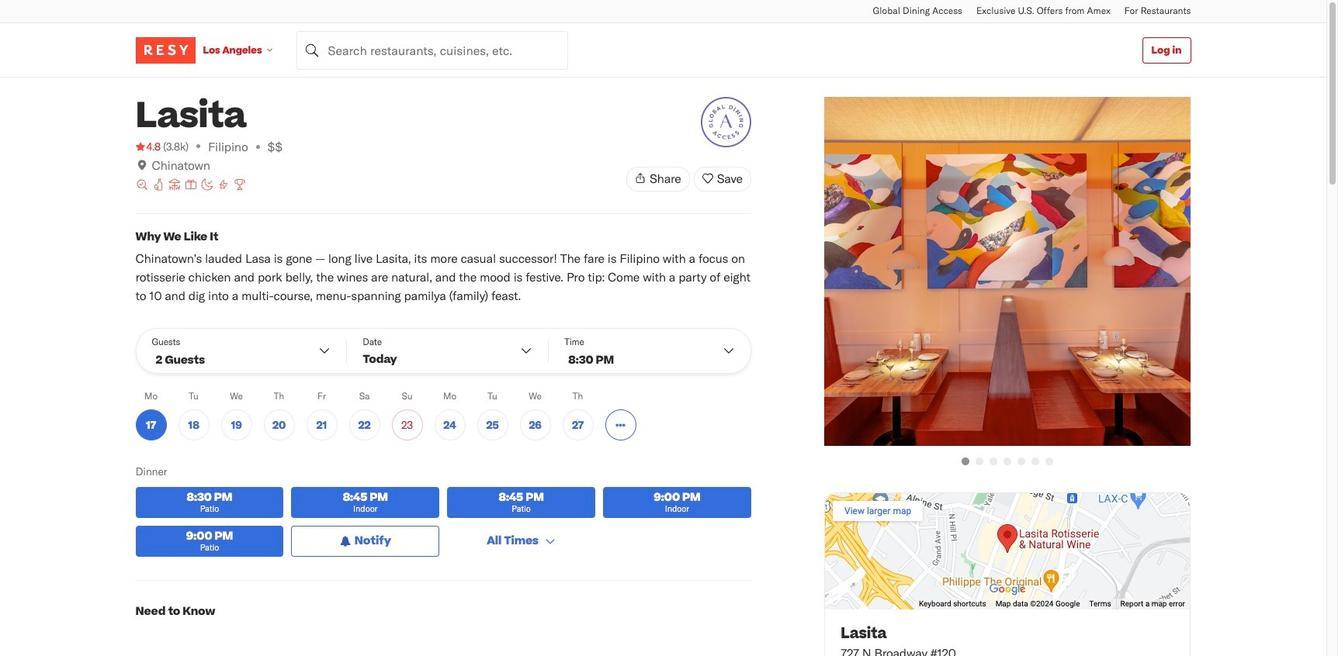 Task type: locate. For each thing, give the bounding box(es) containing it.
4.8 out of 5 stars image
[[135, 139, 161, 154]]

None field
[[296, 31, 568, 69]]

Search restaurants, cuisines, etc. text field
[[296, 31, 568, 69]]



Task type: vqa. For each thing, say whether or not it's contained in the screenshot.
4.4 OUT OF 5 STARS image
no



